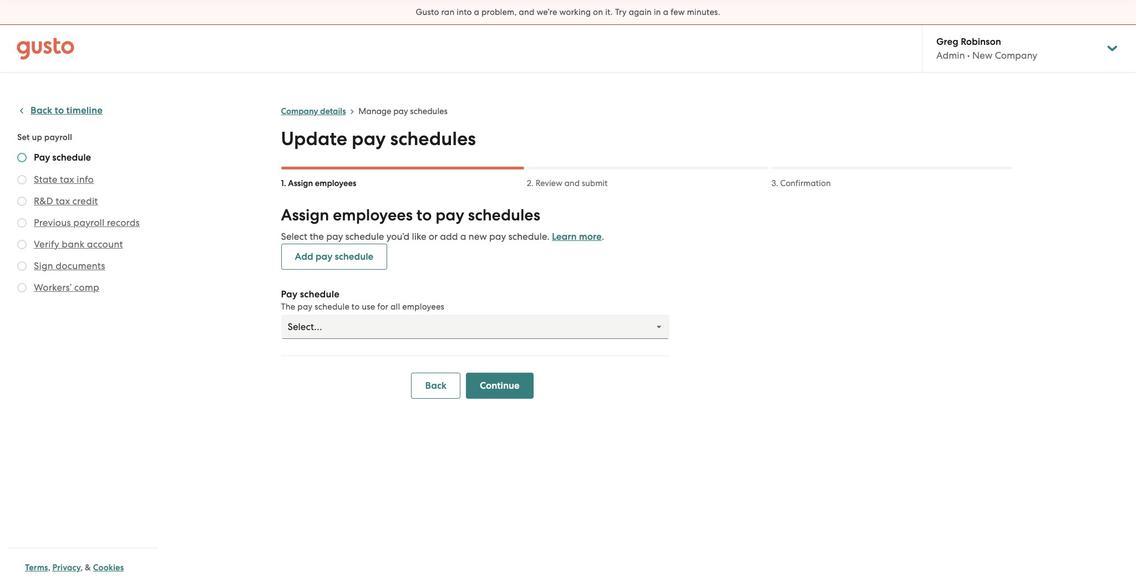 Task type: vqa. For each thing, say whether or not it's contained in the screenshot.
State's check icon
yes



Task type: locate. For each thing, give the bounding box(es) containing it.
to up like
[[416, 206, 432, 225]]

check image left state
[[17, 175, 27, 185]]

0 vertical spatial company
[[995, 50, 1037, 61]]

previous payroll records
[[34, 217, 140, 229]]

and
[[519, 7, 534, 17], [564, 179, 580, 189]]

1 vertical spatial and
[[564, 179, 580, 189]]

assign
[[288, 179, 313, 189], [281, 206, 329, 225]]

0 vertical spatial payroll
[[44, 133, 72, 143]]

2 check image from the top
[[17, 262, 27, 271]]

assign for assign employees
[[288, 179, 313, 189]]

4 check image from the top
[[17, 240, 27, 250]]

0 vertical spatial schedules
[[410, 107, 448, 116]]

tax for info
[[60, 174, 74, 185]]

tax inside state tax info button
[[60, 174, 74, 185]]

1 vertical spatial schedules
[[390, 128, 476, 150]]

sign
[[34, 261, 53, 272]]

0 horizontal spatial back
[[31, 105, 52, 116]]

company
[[995, 50, 1037, 61], [281, 107, 318, 116]]

1 vertical spatial pay
[[281, 289, 298, 301]]

2 vertical spatial employees
[[402, 302, 444, 312]]

and left submit
[[564, 179, 580, 189]]

tax inside r&d tax credit button
[[56, 196, 70, 207]]

0 horizontal spatial company
[[281, 107, 318, 116]]

1 vertical spatial back
[[425, 381, 447, 392]]

to left the timeline
[[55, 105, 64, 116]]

2 check image from the top
[[17, 197, 27, 206]]

add
[[295, 251, 313, 263]]

credit
[[72, 196, 98, 207]]

schedules
[[410, 107, 448, 116], [390, 128, 476, 150], [468, 206, 540, 225]]

schedule left you'd
[[345, 231, 384, 242]]

tax left info
[[60, 174, 74, 185]]

tax
[[60, 174, 74, 185], [56, 196, 70, 207]]

a right the into
[[474, 7, 479, 17]]

0 vertical spatial tax
[[60, 174, 74, 185]]

set up payroll
[[17, 133, 72, 143]]

employees up you'd
[[333, 206, 413, 225]]

assign employees to pay schedules
[[281, 206, 540, 225]]

home image
[[17, 37, 74, 60]]

workers'
[[34, 282, 72, 293]]

all
[[391, 302, 400, 312]]

1 vertical spatial check image
[[17, 262, 27, 271]]

0 horizontal spatial ,
[[48, 564, 50, 574]]

1 vertical spatial tax
[[56, 196, 70, 207]]

0 vertical spatial and
[[519, 7, 534, 17]]

payroll
[[44, 133, 72, 143], [73, 217, 105, 229]]

assign down update
[[288, 179, 313, 189]]

pay inside list
[[34, 152, 50, 164]]

again
[[629, 7, 652, 17]]

back
[[31, 105, 52, 116], [425, 381, 447, 392]]

records
[[107, 217, 140, 229]]

admin
[[936, 50, 965, 61]]

a right add
[[460, 231, 466, 242]]

the
[[310, 231, 324, 242]]

0 vertical spatial to
[[55, 105, 64, 116]]

pay right add
[[315, 251, 332, 263]]

schedule inside button
[[335, 251, 373, 263]]

back button
[[411, 373, 460, 399]]

you'd
[[386, 231, 410, 242]]

gusto
[[416, 7, 439, 17]]

payroll down credit
[[73, 217, 105, 229]]

workers' comp button
[[34, 281, 99, 295]]

&
[[85, 564, 91, 574]]

ran
[[441, 7, 455, 17]]

pay for pay schedule the pay schedule to use for all employees
[[281, 289, 298, 301]]

state
[[34, 174, 57, 185]]

assign up "select" at the left
[[281, 206, 329, 225]]

employees
[[315, 179, 356, 189], [333, 206, 413, 225], [402, 302, 444, 312]]

0 vertical spatial check image
[[17, 175, 27, 185]]

employees for assign employees to pay schedules
[[333, 206, 413, 225]]

3 check image from the top
[[17, 219, 27, 228]]

company details
[[281, 107, 346, 116]]

1 horizontal spatial pay
[[281, 289, 298, 301]]

verify
[[34, 239, 59, 250]]

0 horizontal spatial a
[[460, 231, 466, 242]]

schedule up state tax info button
[[52, 152, 91, 164]]

0 horizontal spatial pay
[[34, 152, 50, 164]]

schedule
[[52, 152, 91, 164], [345, 231, 384, 242], [335, 251, 373, 263], [300, 289, 340, 301], [315, 302, 349, 312]]

employees inside pay schedule the pay schedule to use for all employees
[[402, 302, 444, 312]]

up
[[32, 133, 42, 143]]

tax right r&d
[[56, 196, 70, 207]]

1 vertical spatial assign
[[281, 206, 329, 225]]

check image left verify
[[17, 240, 27, 250]]

0 vertical spatial pay
[[34, 152, 50, 164]]

or
[[429, 231, 438, 242]]

company right the new on the right top
[[995, 50, 1037, 61]]

check image
[[17, 175, 27, 185], [17, 262, 27, 271], [17, 283, 27, 293]]

1 check image from the top
[[17, 175, 27, 185]]

and left we're
[[519, 7, 534, 17]]

problem,
[[481, 7, 517, 17]]

pay down set up payroll
[[34, 152, 50, 164]]

robinson
[[961, 36, 1001, 48]]

check image
[[17, 153, 27, 163], [17, 197, 27, 206], [17, 219, 27, 228], [17, 240, 27, 250]]

into
[[457, 7, 472, 17]]

pay
[[393, 107, 408, 116], [352, 128, 386, 150], [436, 206, 464, 225], [326, 231, 343, 242], [489, 231, 506, 242], [315, 251, 332, 263], [297, 302, 313, 312]]

tax for credit
[[56, 196, 70, 207]]

verify bank account
[[34, 239, 123, 250]]

pay inside button
[[315, 251, 332, 263]]

0 vertical spatial assign
[[288, 179, 313, 189]]

schedule up pay schedule the pay schedule to use for all employees
[[335, 251, 373, 263]]

check image left workers'
[[17, 283, 27, 293]]

, left &
[[81, 564, 83, 574]]

0 vertical spatial employees
[[315, 179, 356, 189]]

cookies button
[[93, 562, 124, 575]]

pay up 'the'
[[281, 289, 298, 301]]

3 check image from the top
[[17, 283, 27, 293]]

it.
[[605, 7, 613, 17]]

to inside button
[[55, 105, 64, 116]]

0 vertical spatial back
[[31, 105, 52, 116]]

to inside pay schedule the pay schedule to use for all employees
[[352, 302, 360, 312]]

pay right 'the'
[[297, 302, 313, 312]]

try
[[615, 7, 627, 17]]

a
[[474, 7, 479, 17], [663, 7, 668, 17], [460, 231, 466, 242]]

, left privacy
[[48, 564, 50, 574]]

privacy
[[52, 564, 81, 574]]

workers' comp
[[34, 282, 99, 293]]

check image left the previous
[[17, 219, 27, 228]]

1 vertical spatial company
[[281, 107, 318, 116]]

employees right all
[[402, 302, 444, 312]]

a right in
[[663, 7, 668, 17]]

,
[[48, 564, 50, 574], [81, 564, 83, 574]]

1 horizontal spatial to
[[352, 302, 360, 312]]

1 horizontal spatial ,
[[81, 564, 83, 574]]

info
[[77, 174, 94, 185]]

0 horizontal spatial to
[[55, 105, 64, 116]]

0 horizontal spatial and
[[519, 7, 534, 17]]

to left use
[[352, 302, 360, 312]]

schedules up schedule.
[[468, 206, 540, 225]]

add pay schedule
[[295, 251, 373, 263]]

check image left r&d
[[17, 197, 27, 206]]

back for back to timeline
[[31, 105, 52, 116]]

schedules down "manage pay schedules"
[[390, 128, 476, 150]]

employees for assign employees
[[315, 179, 356, 189]]

1 horizontal spatial a
[[474, 7, 479, 17]]

continue
[[480, 381, 519, 392]]

pay down 'manage'
[[352, 128, 386, 150]]

privacy link
[[52, 564, 81, 574]]

terms , privacy , & cookies
[[25, 564, 124, 574]]

gusto ran into a problem, and we're working on it. try again in a few minutes.
[[416, 7, 720, 17]]

to
[[55, 105, 64, 116], [416, 206, 432, 225], [352, 302, 360, 312]]

2 vertical spatial to
[[352, 302, 360, 312]]

check image down set at the top left of the page
[[17, 153, 27, 163]]

1 vertical spatial employees
[[333, 206, 413, 225]]

pay inside pay schedule the pay schedule to use for all employees
[[281, 289, 298, 301]]

1 horizontal spatial company
[[995, 50, 1037, 61]]

assign employees
[[288, 179, 356, 189]]

schedule left use
[[315, 302, 349, 312]]

2 horizontal spatial a
[[663, 7, 668, 17]]

check image for workers'
[[17, 283, 27, 293]]

•
[[967, 50, 970, 61]]

pay
[[34, 152, 50, 164], [281, 289, 298, 301]]

2 horizontal spatial to
[[416, 206, 432, 225]]

documents
[[56, 261, 105, 272]]

1 horizontal spatial payroll
[[73, 217, 105, 229]]

payroll up pay schedule
[[44, 133, 72, 143]]

2 vertical spatial check image
[[17, 283, 27, 293]]

employees down update
[[315, 179, 356, 189]]

company up update
[[281, 107, 318, 116]]

check image left sign
[[17, 262, 27, 271]]

schedule inside select the pay schedule you'd like or add a new pay schedule. learn more .
[[345, 231, 384, 242]]

1 vertical spatial payroll
[[73, 217, 105, 229]]

state tax info
[[34, 174, 94, 185]]

schedules right 'manage'
[[410, 107, 448, 116]]

1 horizontal spatial back
[[425, 381, 447, 392]]



Task type: describe. For each thing, give the bounding box(es) containing it.
greg robinson admin • new company
[[936, 36, 1037, 61]]

r&d tax credit button
[[34, 195, 98, 208]]

add
[[440, 231, 458, 242]]

details
[[320, 107, 346, 116]]

account
[[87, 239, 123, 250]]

comp
[[74, 282, 99, 293]]

we're
[[537, 7, 557, 17]]

back to timeline
[[31, 105, 103, 116]]

.
[[602, 231, 604, 242]]

schedule down 'add pay schedule' button
[[300, 289, 340, 301]]

minutes.
[[687, 7, 720, 17]]

terms
[[25, 564, 48, 574]]

update pay schedules
[[281, 128, 476, 150]]

r&d
[[34, 196, 53, 207]]

check image for r&d
[[17, 197, 27, 206]]

company inside the greg robinson admin • new company
[[995, 50, 1037, 61]]

payroll inside the previous payroll records button
[[73, 217, 105, 229]]

more
[[579, 231, 602, 243]]

check image for previous
[[17, 219, 27, 228]]

learn more link
[[552, 231, 602, 243]]

2 , from the left
[[81, 564, 83, 574]]

on
[[593, 7, 603, 17]]

in
[[654, 7, 661, 17]]

pay right 'manage'
[[393, 107, 408, 116]]

the
[[281, 302, 295, 312]]

update
[[281, 128, 347, 150]]

bank
[[62, 239, 85, 250]]

timeline
[[66, 105, 103, 116]]

2 vertical spatial schedules
[[468, 206, 540, 225]]

like
[[412, 231, 426, 242]]

r&d tax credit
[[34, 196, 98, 207]]

greg
[[936, 36, 958, 48]]

new
[[972, 50, 993, 61]]

schedule.
[[508, 231, 550, 242]]

working
[[559, 7, 591, 17]]

for
[[377, 302, 388, 312]]

select the pay schedule you'd like or add a new pay schedule. learn more .
[[281, 231, 604, 243]]

use
[[362, 302, 375, 312]]

add pay schedule button
[[281, 244, 387, 270]]

submit
[[582, 179, 608, 189]]

back to timeline button
[[17, 104, 103, 118]]

assign for assign employees to pay schedules
[[281, 206, 329, 225]]

schedules for update pay schedules
[[390, 128, 476, 150]]

state tax info button
[[34, 173, 94, 186]]

select
[[281, 231, 307, 242]]

check image for sign
[[17, 262, 27, 271]]

confirmation
[[780, 179, 831, 189]]

0 horizontal spatial payroll
[[44, 133, 72, 143]]

verify bank account button
[[34, 238, 123, 251]]

back for back
[[425, 381, 447, 392]]

previous payroll records button
[[34, 216, 140, 230]]

new
[[468, 231, 487, 242]]

learn
[[552, 231, 577, 243]]

pay right the the
[[326, 231, 343, 242]]

sign documents button
[[34, 260, 105, 273]]

check image for verify
[[17, 240, 27, 250]]

pay schedule the pay schedule to use for all employees
[[281, 289, 444, 312]]

a inside select the pay schedule you'd like or add a new pay schedule. learn more .
[[460, 231, 466, 242]]

schedule inside list
[[52, 152, 91, 164]]

cookies
[[93, 564, 124, 574]]

terms link
[[25, 564, 48, 574]]

pay schedule list
[[17, 152, 154, 297]]

pay inside pay schedule the pay schedule to use for all employees
[[297, 302, 313, 312]]

pay schedule
[[34, 152, 91, 164]]

company details link
[[281, 107, 346, 116]]

review
[[536, 179, 562, 189]]

1 check image from the top
[[17, 153, 27, 163]]

schedules for manage pay schedules
[[410, 107, 448, 116]]

continue button
[[466, 373, 533, 399]]

previous
[[34, 217, 71, 229]]

pay up add
[[436, 206, 464, 225]]

manage
[[358, 107, 391, 116]]

manage pay schedules
[[358, 107, 448, 116]]

1 horizontal spatial and
[[564, 179, 580, 189]]

pay right new
[[489, 231, 506, 242]]

few
[[671, 7, 685, 17]]

set
[[17, 133, 30, 143]]

check image for state
[[17, 175, 27, 185]]

1 vertical spatial to
[[416, 206, 432, 225]]

pay for pay schedule
[[34, 152, 50, 164]]

review and submit
[[536, 179, 608, 189]]

sign documents
[[34, 261, 105, 272]]

1 , from the left
[[48, 564, 50, 574]]



